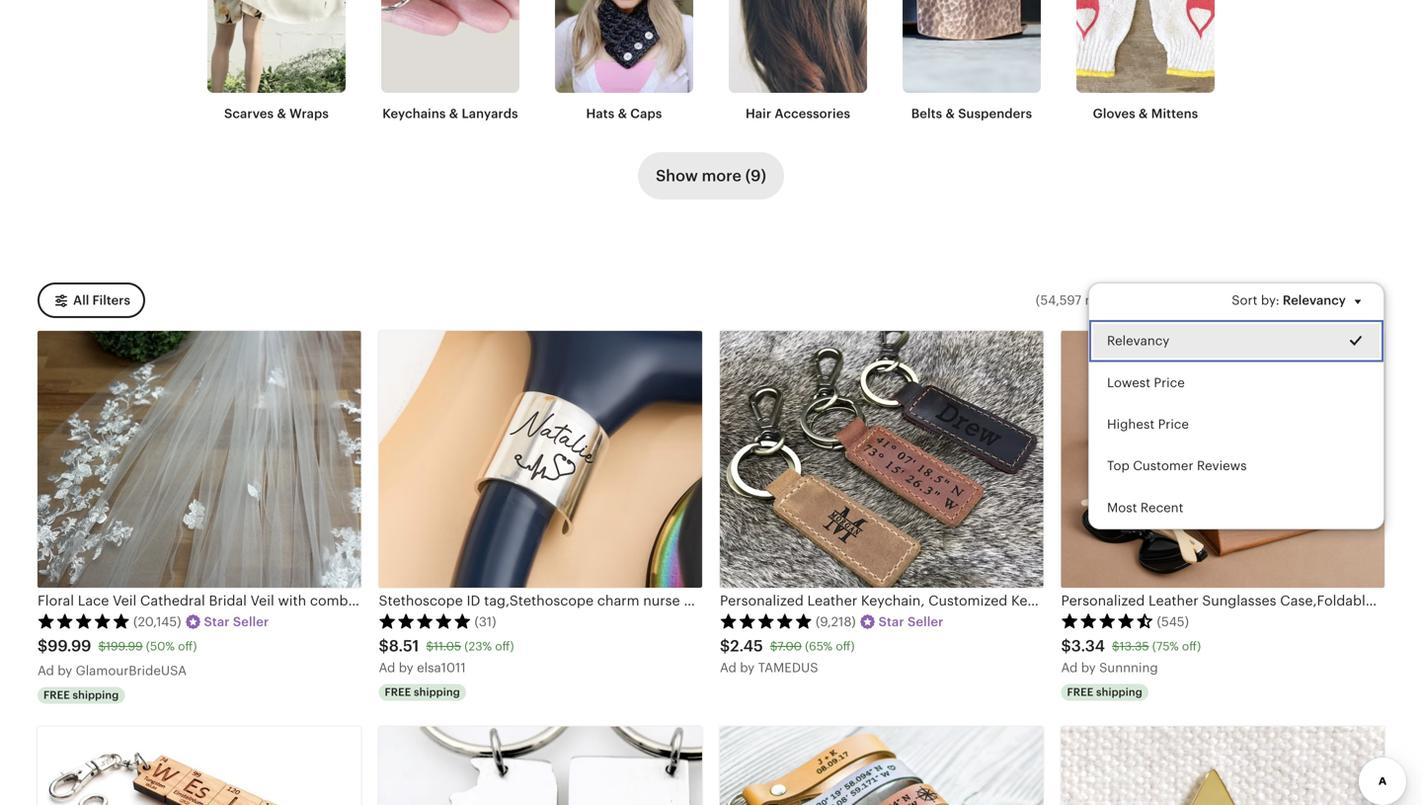 Task type: vqa. For each thing, say whether or not it's contained in the screenshot.
Etsy'S in FREE shipping Etsy's Pick
no



Task type: describe. For each thing, give the bounding box(es) containing it.
seller for 99.99
[[233, 614, 269, 629]]

by:
[[1262, 293, 1280, 308]]

top
[[1108, 458, 1130, 473]]

belts
[[912, 106, 943, 121]]

b for 8.51
[[399, 661, 407, 675]]

hair
[[746, 106, 772, 121]]

sunnning
[[1100, 661, 1159, 675]]

gloves
[[1093, 106, 1136, 121]]

highest price link
[[1090, 403, 1384, 445]]

5 out of 5 stars image for 2.45
[[720, 613, 813, 629]]

3.34
[[1072, 637, 1106, 655]]

a for 2.45
[[720, 661, 729, 675]]

free shipping for 8.51
[[385, 686, 460, 699]]

reviews
[[1198, 458, 1247, 473]]

(23%
[[465, 640, 492, 653]]

most recent
[[1108, 500, 1184, 515]]

top customer reviews link
[[1090, 445, 1384, 487]]

star seller for 99.99
[[204, 614, 269, 629]]

scarves & wraps
[[224, 106, 329, 121]]

7.00
[[778, 640, 802, 653]]

& for mittens
[[1139, 106, 1149, 121]]

a for 8.51
[[379, 661, 388, 675]]

y for 3.34
[[1089, 661, 1096, 675]]

custom periodic table element name key chain - backpack clip . custom chemistry gift for science geeks and teachers by nestled pines image
[[38, 727, 361, 805]]

keychains
[[383, 106, 446, 121]]

b down 99.99
[[58, 664, 66, 678]]

d for 8.51
[[387, 661, 396, 675]]

d for 3.34
[[1070, 661, 1078, 675]]

$ 3.34 $ 13.35 (75% off) a d b y sunnning
[[1062, 637, 1202, 675]]

(9)
[[746, 167, 767, 185]]

belts & suspenders
[[912, 106, 1033, 121]]

shipping for 3.34
[[1097, 686, 1143, 699]]

sort
[[1232, 293, 1258, 308]]

4.5 out of 5 stars image
[[1062, 613, 1155, 629]]

tamedus
[[758, 661, 819, 675]]

(545)
[[1158, 614, 1190, 629]]

off) for 8.51
[[495, 640, 514, 653]]

free shipping for 3.34
[[1068, 686, 1143, 699]]

results,
[[1086, 293, 1130, 308]]

(50%
[[146, 640, 175, 653]]

shipping for 8.51
[[414, 686, 460, 699]]

glamourbrideusa
[[76, 664, 187, 678]]

y down 99.99
[[65, 664, 72, 678]]

0 vertical spatial relevancy
[[1283, 293, 1347, 308]]

highest
[[1108, 417, 1155, 432]]

menu containing relevancy
[[1089, 282, 1385, 530]]

b for 3.34
[[1082, 661, 1090, 675]]

most
[[1108, 500, 1138, 515]]

personalized leather keychain, custom keychain, leather gift, unique gift, leather keyring, mens gift, coordinate keychain, wife gift, dad image
[[720, 727, 1044, 805]]

& for suspenders
[[946, 106, 955, 121]]

( 54,597 results,
[[1036, 293, 1130, 308]]

wraps
[[290, 106, 329, 121]]

all filters button
[[38, 283, 145, 319]]

seller for 2.45
[[908, 614, 944, 629]]

(20,145)
[[133, 614, 181, 629]]

choose your state or country custom long distance keychain set image
[[379, 727, 703, 805]]

keychains & lanyards link
[[381, 0, 520, 122]]

lowest price
[[1108, 375, 1186, 390]]

d for 2.45
[[729, 661, 737, 675]]

& for lanyards
[[449, 106, 459, 121]]

11.05
[[434, 640, 462, 653]]

show
[[656, 167, 698, 185]]

& for caps
[[618, 106, 628, 121]]



Task type: locate. For each thing, give the bounding box(es) containing it.
& left "wraps"
[[277, 106, 287, 121]]

lanyards
[[462, 106, 518, 121]]

hair accessories link
[[729, 0, 868, 122]]

2 star from the left
[[879, 614, 905, 629]]

shipping down sunnning
[[1097, 686, 1143, 699]]

3 5 out of 5 stars image from the left
[[720, 613, 813, 629]]

& for wraps
[[277, 106, 287, 121]]

all
[[73, 293, 89, 308]]

stethoscope id tag,stethoscope charm nurse gift,student nurse gift, stethoscope name tag,stethoscope personalized tag,custom gifts for nurse image
[[379, 331, 703, 588]]

star seller for 2.45
[[879, 614, 944, 629]]

star for 2.45
[[879, 614, 905, 629]]

seller
[[233, 614, 269, 629], [908, 614, 944, 629]]

relevancy link
[[1090, 320, 1384, 362]]

scarves & wraps link
[[208, 0, 346, 122]]

199.99
[[106, 640, 143, 653]]

keychains & lanyards
[[383, 106, 518, 121]]

floral lace veil cathedral bridal veil with comb lace veil elbow veil for bride veil with lace cathedral veil lace fingertip veil image
[[38, 331, 361, 588]]

a d b y glamourbrideusa
[[38, 664, 187, 678]]

gold star pin - gold star enamel pin - gold star lapel pin - gift for hero - gift for student - gift for teacher - homeschool prize - ep2082 image
[[1062, 727, 1385, 805]]

star right (9,218)
[[879, 614, 905, 629]]

price up top customer reviews
[[1159, 417, 1190, 432]]

(9,218)
[[816, 614, 856, 629]]

free shipping down a d b y glamourbrideusa
[[43, 689, 119, 702]]

5 out of 5 stars image for 8.51
[[379, 613, 472, 629]]

off) for 2.45
[[836, 640, 855, 653]]

$ inside $ 99.99 $ 199.99 (50% off)
[[98, 640, 106, 653]]

sort by: relevancy
[[1232, 293, 1347, 308]]

b down 3.34
[[1082, 661, 1090, 675]]

1 horizontal spatial star seller
[[879, 614, 944, 629]]

3 off) from the left
[[836, 640, 855, 653]]

y inside $ 2.45 $ 7.00 (65% off) a d b y tamedus
[[748, 661, 755, 675]]

a down '4.5 out of 5 stars' image
[[1062, 661, 1071, 675]]

0 horizontal spatial shipping
[[73, 689, 119, 702]]

13.35
[[1120, 640, 1150, 653]]

off) right (50%
[[178, 640, 197, 653]]

star for 99.99
[[204, 614, 230, 629]]

y for 8.51
[[407, 661, 414, 675]]

0 vertical spatial price
[[1155, 375, 1186, 390]]

y down 8.51
[[407, 661, 414, 675]]

off) inside $ 8.51 $ 11.05 (23% off) a d b y elsa1011
[[495, 640, 514, 653]]

& right hats
[[618, 106, 628, 121]]

& right gloves
[[1139, 106, 1149, 121]]

99.99
[[48, 637, 91, 655]]

show more (9) button
[[638, 152, 784, 199]]

& inside 'link'
[[618, 106, 628, 121]]

0 horizontal spatial 5 out of 5 stars image
[[38, 613, 130, 629]]

y for 2.45
[[748, 661, 755, 675]]

filters
[[92, 293, 130, 308]]

8.51
[[389, 637, 419, 655]]

price right lowest on the right of page
[[1155, 375, 1186, 390]]

0 horizontal spatial star
[[204, 614, 230, 629]]

d inside $ 2.45 $ 7.00 (65% off) a d b y tamedus
[[729, 661, 737, 675]]

off) right (65%
[[836, 640, 855, 653]]

off) for 3.34
[[1183, 640, 1202, 653]]

free for 3.34
[[1068, 686, 1094, 699]]

free shipping
[[385, 686, 460, 699], [1068, 686, 1143, 699], [43, 689, 119, 702]]

relevancy
[[1283, 293, 1347, 308], [1108, 333, 1170, 348]]

2.45
[[730, 637, 764, 655]]

elsa1011
[[417, 661, 466, 675]]

off) inside $ 2.45 $ 7.00 (65% off) a d b y tamedus
[[836, 640, 855, 653]]

3 & from the left
[[618, 106, 628, 121]]

a
[[379, 661, 388, 675], [720, 661, 729, 675], [1062, 661, 1071, 675], [38, 664, 46, 678]]

2 & from the left
[[449, 106, 459, 121]]

y down 3.34
[[1089, 661, 1096, 675]]

1 star from the left
[[204, 614, 230, 629]]

a left elsa1011
[[379, 661, 388, 675]]

b inside the $ 3.34 $ 13.35 (75% off) a d b y sunnning
[[1082, 661, 1090, 675]]

top customer reviews
[[1108, 458, 1247, 473]]

gloves & mittens
[[1093, 106, 1199, 121]]

2 5 out of 5 stars image from the left
[[379, 613, 472, 629]]

5 out of 5 stars image up 99.99
[[38, 613, 130, 629]]

off) for 99.99
[[178, 640, 197, 653]]

1 horizontal spatial free
[[385, 686, 411, 699]]

y
[[407, 661, 414, 675], [748, 661, 755, 675], [1089, 661, 1096, 675], [65, 664, 72, 678]]

0 horizontal spatial relevancy
[[1108, 333, 1170, 348]]

1 horizontal spatial 5 out of 5 stars image
[[379, 613, 472, 629]]

2 horizontal spatial free
[[1068, 686, 1094, 699]]

$ 8.51 $ 11.05 (23% off) a d b y elsa1011
[[379, 637, 514, 675]]

y inside the $ 3.34 $ 13.35 (75% off) a d b y sunnning
[[1089, 661, 1096, 675]]

2 seller from the left
[[908, 614, 944, 629]]

(65%
[[805, 640, 833, 653]]

4 off) from the left
[[1183, 640, 1202, 653]]

y inside $ 8.51 $ 11.05 (23% off) a d b y elsa1011
[[407, 661, 414, 675]]

d down 3.34
[[1070, 661, 1078, 675]]

shipping
[[414, 686, 460, 699], [1097, 686, 1143, 699], [73, 689, 119, 702]]

d down 2.45
[[729, 661, 737, 675]]

seller right (9,218)
[[908, 614, 944, 629]]

y down 2.45
[[748, 661, 755, 675]]

2 star seller from the left
[[879, 614, 944, 629]]

a left 'tamedus'
[[720, 661, 729, 675]]

caps
[[631, 106, 663, 121]]

suspenders
[[959, 106, 1033, 121]]

1 seller from the left
[[233, 614, 269, 629]]

1 & from the left
[[277, 106, 287, 121]]

free
[[385, 686, 411, 699], [1068, 686, 1094, 699], [43, 689, 70, 702]]

star seller right (20,145)
[[204, 614, 269, 629]]

d inside the $ 3.34 $ 13.35 (75% off) a d b y sunnning
[[1070, 661, 1078, 675]]

4 & from the left
[[946, 106, 955, 121]]

b down 8.51
[[399, 661, 407, 675]]

a inside $ 2.45 $ 7.00 (65% off) a d b y tamedus
[[720, 661, 729, 675]]

lowest price link
[[1090, 362, 1384, 403]]

&
[[277, 106, 287, 121], [449, 106, 459, 121], [618, 106, 628, 121], [946, 106, 955, 121], [1139, 106, 1149, 121]]

hats & caps link
[[555, 0, 694, 122]]

off) right (23%
[[495, 640, 514, 653]]

$ 99.99 $ 199.99 (50% off)
[[38, 637, 197, 655]]

star seller
[[204, 614, 269, 629], [879, 614, 944, 629]]

0 horizontal spatial free shipping
[[43, 689, 119, 702]]

0 horizontal spatial star seller
[[204, 614, 269, 629]]

seller right (20,145)
[[233, 614, 269, 629]]

1 vertical spatial relevancy
[[1108, 333, 1170, 348]]

b inside $ 8.51 $ 11.05 (23% off) a d b y elsa1011
[[399, 661, 407, 675]]

lowest
[[1108, 375, 1151, 390]]

5 out of 5 stars image up 8.51
[[379, 613, 472, 629]]

all filters
[[73, 293, 130, 308]]

off) inside $ 99.99 $ 199.99 (50% off)
[[178, 640, 197, 653]]

off) right (75%
[[1183, 640, 1202, 653]]

1 5 out of 5 stars image from the left
[[38, 613, 130, 629]]

star right (20,145)
[[204, 614, 230, 629]]

gloves & mittens link
[[1077, 0, 1215, 122]]

star seller right (9,218)
[[879, 614, 944, 629]]

& left "lanyards"
[[449, 106, 459, 121]]

5 out of 5 stars image up 2.45
[[720, 613, 813, 629]]

a down $ 99.99 $ 199.99 (50% off)
[[38, 664, 46, 678]]

& right belts
[[946, 106, 955, 121]]

menu
[[1089, 282, 1385, 530]]

recent
[[1141, 500, 1184, 515]]

1 off) from the left
[[178, 640, 197, 653]]

free for 8.51
[[385, 686, 411, 699]]

$
[[38, 637, 48, 655], [379, 637, 389, 655], [720, 637, 730, 655], [1062, 637, 1072, 655], [98, 640, 106, 653], [426, 640, 434, 653], [770, 640, 778, 653], [1113, 640, 1120, 653]]

2 horizontal spatial 5 out of 5 stars image
[[720, 613, 813, 629]]

54,597
[[1041, 293, 1082, 308]]

1 vertical spatial price
[[1159, 417, 1190, 432]]

(31)
[[475, 614, 497, 629]]

free down 3.34
[[1068, 686, 1094, 699]]

5 out of 5 stars image
[[38, 613, 130, 629], [379, 613, 472, 629], [720, 613, 813, 629]]

b inside $ 2.45 $ 7.00 (65% off) a d b y tamedus
[[740, 661, 749, 675]]

1 horizontal spatial relevancy
[[1283, 293, 1347, 308]]

b for 2.45
[[740, 661, 749, 675]]

belts & suspenders link
[[903, 0, 1041, 122]]

highest price
[[1108, 417, 1190, 432]]

relevancy right "by:" at the right top of the page
[[1283, 293, 1347, 308]]

1 horizontal spatial free shipping
[[385, 686, 460, 699]]

shipping down a d b y glamourbrideusa
[[73, 689, 119, 702]]

free down 99.99
[[43, 689, 70, 702]]

price for lowest price
[[1155, 375, 1186, 390]]

1 horizontal spatial shipping
[[414, 686, 460, 699]]

d
[[387, 661, 396, 675], [729, 661, 737, 675], [1070, 661, 1078, 675], [46, 664, 54, 678]]

personalized leather keychain, customized keychain, custom leather key chain, coordinates key chain longitude latitude keychain, best gift image
[[720, 331, 1044, 588]]

5 & from the left
[[1139, 106, 1149, 121]]

scarves
[[224, 106, 274, 121]]

2 horizontal spatial free shipping
[[1068, 686, 1143, 699]]

free down 8.51
[[385, 686, 411, 699]]

star
[[204, 614, 230, 629], [879, 614, 905, 629]]

2 horizontal spatial shipping
[[1097, 686, 1143, 699]]

b down 2.45
[[740, 661, 749, 675]]

price for highest price
[[1159, 417, 1190, 432]]

off)
[[178, 640, 197, 653], [495, 640, 514, 653], [836, 640, 855, 653], [1183, 640, 1202, 653]]

b
[[399, 661, 407, 675], [740, 661, 749, 675], [1082, 661, 1090, 675], [58, 664, 66, 678]]

d down 8.51
[[387, 661, 396, 675]]

shipping down elsa1011
[[414, 686, 460, 699]]

mittens
[[1152, 106, 1199, 121]]

hair accessories
[[746, 106, 851, 121]]

a for 3.34
[[1062, 661, 1071, 675]]

customer
[[1134, 458, 1194, 473]]

2 off) from the left
[[495, 640, 514, 653]]

a inside the $ 3.34 $ 13.35 (75% off) a d b y sunnning
[[1062, 661, 1071, 675]]

personalized leather sunglasses case,foldable eyeglass case,custom glasses case,custom eyeglass case with magnetic closure,gift glasses case image
[[1062, 331, 1385, 588]]

(75%
[[1153, 640, 1180, 653]]

show more (9)
[[656, 167, 767, 185]]

1 star seller from the left
[[204, 614, 269, 629]]

most recent link
[[1090, 487, 1384, 529]]

5 out of 5 stars image for 99.99
[[38, 613, 130, 629]]

1 horizontal spatial star
[[879, 614, 905, 629]]

more
[[702, 167, 742, 185]]

free shipping down sunnning
[[1068, 686, 1143, 699]]

relevancy up lowest price
[[1108, 333, 1170, 348]]

d inside $ 8.51 $ 11.05 (23% off) a d b y elsa1011
[[387, 661, 396, 675]]

accessories
[[775, 106, 851, 121]]

price
[[1155, 375, 1186, 390], [1159, 417, 1190, 432]]

a inside $ 8.51 $ 11.05 (23% off) a d b y elsa1011
[[379, 661, 388, 675]]

off) inside the $ 3.34 $ 13.35 (75% off) a d b y sunnning
[[1183, 640, 1202, 653]]

0 horizontal spatial free
[[43, 689, 70, 702]]

1 horizontal spatial seller
[[908, 614, 944, 629]]

free shipping down elsa1011
[[385, 686, 460, 699]]

$ 2.45 $ 7.00 (65% off) a d b y tamedus
[[720, 637, 855, 675]]

hats & caps
[[586, 106, 663, 121]]

0 horizontal spatial seller
[[233, 614, 269, 629]]

d down 99.99
[[46, 664, 54, 678]]

hats
[[586, 106, 615, 121]]

(
[[1036, 293, 1041, 308]]



